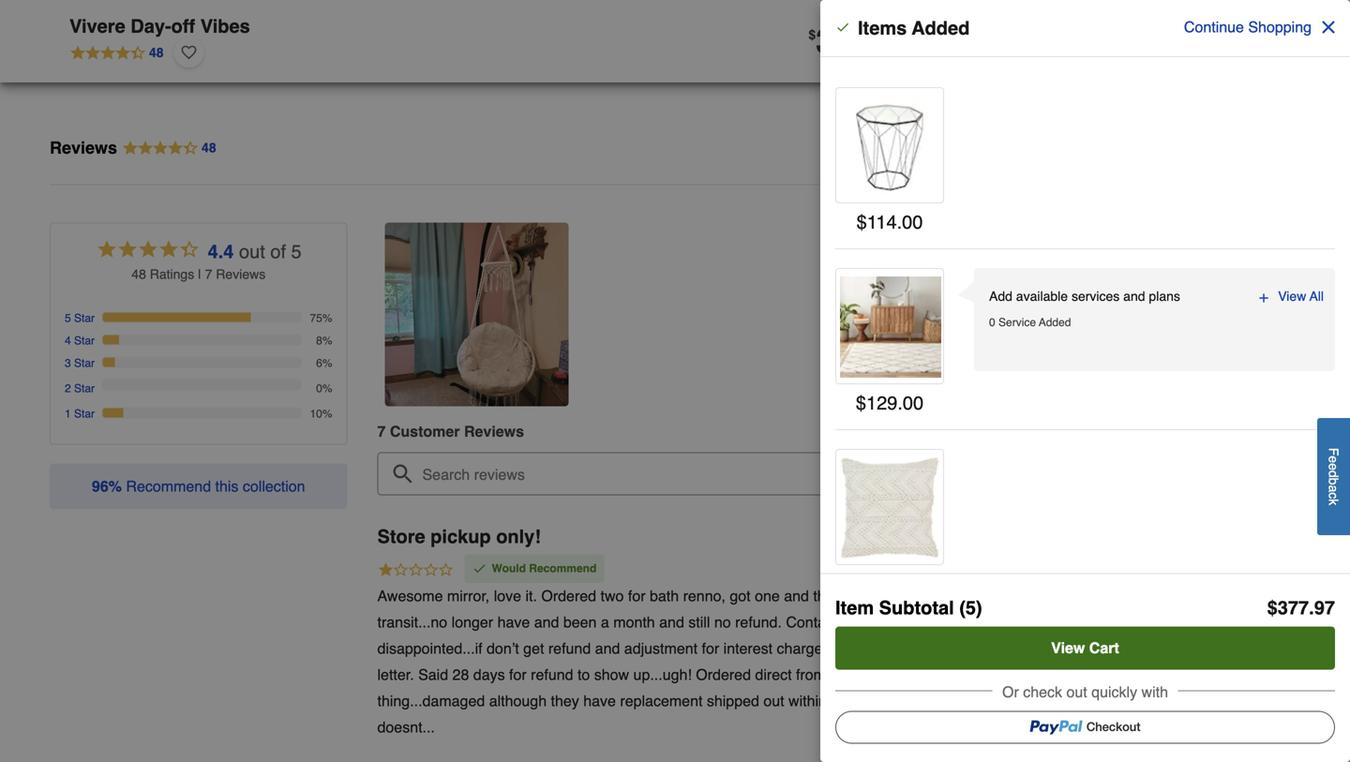 Task type: describe. For each thing, give the bounding box(es) containing it.
2
[[65, 382, 71, 395]]

writing
[[984, 640, 1027, 657]]

8%
[[316, 334, 332, 348]]

damaged
[[907, 587, 970, 605]]

crossed
[[933, 692, 985, 710]]

subtotal
[[879, 597, 954, 619]]

1 horizontal spatial 377
[[1278, 597, 1309, 619]]

1 vertical spatial 5
[[65, 312, 71, 325]]

this inside the awesome mirror, love it.  ordered two for bath renno, got one and the other was damaged in transit...no longer have and been a month and still no refund.  contacted customer service twice, very disappointed...if don't get refund and adjustment for interest charged next statement will be writing a letter.  said 28 days for refund to show up...ugh!  ordered direct from umbra's website and same thing...damaged although they have replacement shipped out within 5 days, fingers crossed this one doesnt...
[[989, 692, 1013, 710]]

month
[[613, 614, 655, 631]]

rating
[[150, 267, 188, 282]]

show
[[594, 666, 629, 683]]

10%
[[310, 408, 332, 421]]

3
[[65, 357, 71, 370]]

mirror,
[[447, 587, 490, 605]]

got
[[730, 587, 751, 605]]

and down bath
[[659, 614, 684, 631]]

0 horizontal spatial 377
[[816, 22, 872, 61]]

$ 114 .00
[[856, 211, 923, 233]]

1 vertical spatial refund
[[531, 666, 573, 683]]

statement
[[868, 640, 934, 657]]

1 horizontal spatial have
[[583, 692, 616, 710]]

%
[[108, 478, 122, 495]]

1 horizontal spatial for
[[628, 587, 646, 605]]

b
[[1326, 478, 1341, 485]]

website
[[890, 666, 941, 683]]

contacted
[[786, 614, 854, 631]]

shopping
[[1248, 18, 1312, 36]]

with
[[1141, 683, 1168, 701]]

view all
[[1278, 289, 1324, 304]]

star for 3 star
[[74, 357, 95, 370]]

$ for 114
[[856, 211, 867, 233]]

service
[[924, 614, 972, 631]]

transit...no
[[377, 614, 447, 631]]

1 vertical spatial recommend
[[529, 562, 597, 575]]

refund.
[[735, 614, 782, 631]]

0 vertical spatial 97
[[876, 27, 890, 42]]

96
[[92, 478, 108, 495]]

longer
[[452, 614, 493, 631]]

same
[[974, 666, 1011, 683]]

48 inside 4.4 out of 5 48 rating s | 7 reviews
[[132, 267, 146, 282]]

needed a stand cuz chair is too heavy to hang from ceiling. chair is very comfortable 230lbs max i would recommend and definitely no hard swinging. image image
[[415, 305, 539, 324]]

vivere day-off vibes
[[69, 15, 250, 37]]

2 e from the top
[[1326, 463, 1341, 470]]

0 vertical spatial one
[[755, 587, 780, 605]]

renno,
[[683, 587, 726, 605]]

7 customer review s
[[377, 423, 524, 440]]

4 star
[[65, 334, 95, 348]]

continue shopping button
[[1172, 6, 1350, 49]]

reviews button
[[50, 118, 1300, 184]]

days
[[473, 666, 505, 683]]

reviews inside 4.4 out of 5 48 rating s | 7 reviews
[[216, 267, 266, 282]]

twice,
[[976, 614, 1014, 631]]

said
[[418, 666, 448, 683]]

1 star image
[[377, 561, 454, 580]]

items added
[[858, 17, 970, 39]]

days,
[[844, 692, 879, 710]]

star for 2 star
[[74, 382, 95, 395]]

interest
[[723, 640, 773, 657]]

don't
[[487, 640, 519, 657]]

4.4 out of 5 48 rating s | 7 reviews
[[132, 241, 302, 282]]

0 horizontal spatial added
[[912, 17, 970, 39]]

|
[[198, 267, 201, 282]]

1 horizontal spatial 97
[[1314, 597, 1335, 619]]

will
[[938, 640, 959, 657]]

letter.
[[377, 666, 414, 683]]

out inside 4.4 out of 5 48 rating s | 7 reviews
[[239, 241, 265, 263]]

view for view all
[[1278, 289, 1306, 304]]

1 star
[[65, 408, 95, 421]]

product image for 129
[[840, 277, 941, 378]]

get
[[523, 640, 544, 657]]

doesnt...
[[377, 719, 435, 736]]

checkmark image for items added
[[835, 20, 850, 35]]

vivere
[[69, 15, 125, 37]]

s inside 4.4 out of 5 48 rating s | 7 reviews
[[188, 267, 194, 282]]

customer
[[859, 614, 920, 631]]

charged
[[777, 640, 831, 657]]

4
[[65, 334, 71, 348]]

1 horizontal spatial .
[[1309, 597, 1314, 619]]

and left plans
[[1123, 289, 1145, 304]]

direct
[[755, 666, 792, 683]]

very
[[1019, 614, 1047, 631]]

thing...damaged
[[377, 692, 485, 710]]

been
[[563, 614, 597, 631]]

1
[[65, 408, 71, 421]]

adjustment
[[624, 640, 698, 657]]

it.
[[525, 587, 537, 605]]

store pickup only!
[[377, 526, 541, 548]]

heart outline image
[[181, 42, 196, 63]]

view cart
[[1051, 639, 1119, 657]]

and up get
[[534, 614, 559, 631]]

or
[[1002, 683, 1019, 701]]

up...ugh!
[[633, 666, 692, 683]]

plus image
[[1257, 290, 1271, 307]]

129
[[866, 392, 898, 414]]

add available services and plans
[[989, 289, 1180, 304]]

only!
[[496, 526, 541, 548]]

review
[[464, 423, 516, 440]]

0 vertical spatial ordered
[[541, 587, 596, 605]]

add
[[989, 289, 1012, 304]]

in
[[974, 587, 986, 605]]

1 horizontal spatial a
[[1031, 640, 1039, 657]]

was
[[877, 587, 903, 605]]

0 vertical spatial $ 377 . 97
[[808, 22, 890, 61]]

checkmark image for would recommend
[[472, 561, 487, 576]]

view for view cart
[[1051, 639, 1085, 657]]

specifications element
[[50, 15, 1300, 81]]

all
[[1310, 289, 1324, 304]]



Task type: locate. For each thing, give the bounding box(es) containing it.
out right check
[[1066, 683, 1087, 701]]

continue
[[1184, 18, 1244, 36]]

0 service added
[[989, 316, 1071, 329]]

would recommend
[[492, 562, 597, 575]]

$ for 129
[[856, 392, 866, 414]]

0 horizontal spatial s
[[188, 267, 194, 282]]

0 horizontal spatial 5
[[65, 312, 71, 325]]

1 horizontal spatial ordered
[[696, 666, 751, 683]]

1 horizontal spatial this
[[989, 692, 1013, 710]]

1 vertical spatial this
[[989, 692, 1013, 710]]

star right 2
[[74, 382, 95, 395]]

a
[[1326, 485, 1341, 492], [601, 614, 609, 631], [1031, 640, 1039, 657]]

checkmark image left items
[[835, 20, 850, 35]]

product image up was
[[840, 458, 941, 559]]

have down love
[[497, 614, 530, 631]]

view left cart
[[1051, 639, 1085, 657]]

1 vertical spatial for
[[702, 640, 719, 657]]

fingers
[[884, 692, 929, 710]]

0 horizontal spatial checkmark image
[[472, 561, 487, 576]]

1 vertical spatial 48
[[132, 267, 146, 282]]

$ 129 .00
[[856, 392, 924, 414]]

7 left customer
[[377, 423, 386, 440]]

for up although on the left of the page
[[509, 666, 527, 683]]

7 inside 4.4 out of 5 48 rating s | 7 reviews
[[205, 267, 212, 282]]

0 horizontal spatial a
[[601, 614, 609, 631]]

s
[[188, 267, 194, 282], [516, 423, 524, 440]]

48 left 'rating' on the left
[[132, 267, 146, 282]]

0 horizontal spatial $ 377 . 97
[[808, 22, 890, 61]]

1 horizontal spatial 5
[[291, 241, 302, 263]]

this left collection
[[215, 478, 239, 495]]

out left of
[[239, 241, 265, 263]]

ordered
[[541, 587, 596, 605], [696, 666, 751, 683]]

ordered up been
[[541, 587, 596, 605]]

1 horizontal spatial 48
[[149, 45, 164, 60]]

0%
[[316, 382, 332, 395]]

0 horizontal spatial one
[[755, 587, 780, 605]]

out inside the awesome mirror, love it.  ordered two for bath renno, got one and the other was damaged in transit...no longer have and been a month and still no refund.  contacted customer service twice, very disappointed...if don't get refund and adjustment for interest charged next statement will be writing a letter.  said 28 days for refund to show up...ugh!  ordered direct from umbra's website and same thing...damaged although they have replacement shipped out within 5 days, fingers crossed this one doesnt...
[[763, 692, 784, 710]]

3 star from the top
[[74, 357, 95, 370]]

1 vertical spatial a
[[601, 614, 609, 631]]

5 inside the awesome mirror, love it.  ordered two for bath renno, got one and the other was damaged in transit...no longer have and been a month and still no refund.  contacted customer service twice, very disappointed...if don't get refund and adjustment for interest charged next statement will be writing a letter.  said 28 days for refund to show up...ugh!  ordered direct from umbra's website and same thing...damaged although they have replacement shipped out within 5 days, fingers crossed this one doesnt...
[[831, 692, 839, 710]]

for down still
[[702, 640, 719, 657]]

a inside button
[[1326, 485, 1341, 492]]

star for 5 star
[[74, 312, 95, 325]]

continue shopping
[[1184, 18, 1312, 36]]

vibes
[[200, 15, 250, 37]]

services
[[1072, 289, 1120, 304]]

0 horizontal spatial 97
[[876, 27, 890, 42]]

1 horizontal spatial added
[[1039, 316, 1071, 329]]

f e e d b a c k button
[[1317, 418, 1350, 535]]

refund up they
[[531, 666, 573, 683]]

0 horizontal spatial out
[[239, 241, 265, 263]]

e up b
[[1326, 463, 1341, 470]]

0 vertical spatial product image
[[840, 96, 941, 197]]

a up k
[[1326, 485, 1341, 492]]

product image up $ 129 .00
[[840, 277, 941, 378]]

star right 3
[[74, 357, 95, 370]]

and left the 'the'
[[784, 587, 809, 605]]

out down direct
[[763, 692, 784, 710]]

a down "very"
[[1031, 640, 1039, 657]]

view left all
[[1278, 289, 1306, 304]]

0 horizontal spatial ordered
[[541, 587, 596, 605]]

5 star from the top
[[74, 408, 95, 421]]

4.4
[[208, 241, 234, 263]]

product image up the $ 114 .00
[[840, 96, 941, 197]]

0 vertical spatial 5
[[291, 241, 302, 263]]

star
[[74, 312, 95, 325], [74, 334, 95, 348], [74, 357, 95, 370], [74, 382, 95, 395], [74, 408, 95, 421]]

4.4 stars image containing 48
[[69, 42, 165, 63]]

chat invite button image
[[1265, 692, 1322, 749]]

2 horizontal spatial 5
[[831, 692, 839, 710]]

1 vertical spatial checkmark image
[[472, 561, 487, 576]]

5 up 4
[[65, 312, 71, 325]]

0 vertical spatial 48
[[149, 45, 164, 60]]

0
[[989, 316, 995, 329]]

one down writing
[[1017, 692, 1042, 710]]

store
[[377, 526, 425, 548]]

pickup
[[430, 526, 491, 548]]

2 vertical spatial for
[[509, 666, 527, 683]]

0 horizontal spatial this
[[215, 478, 239, 495]]

75%
[[310, 312, 332, 325]]

from
[[796, 666, 826, 683]]

2 horizontal spatial out
[[1066, 683, 1087, 701]]

2 vertical spatial product image
[[840, 458, 941, 559]]

4.4 stars image up 'rating' on the left
[[95, 238, 200, 265]]

added down available
[[1039, 316, 1071, 329]]

c
[[1326, 492, 1341, 499]]

e up d at the bottom
[[1326, 456, 1341, 463]]

ordered up shipped
[[696, 666, 751, 683]]

cart
[[1089, 639, 1119, 657]]

recommend up it.
[[529, 562, 597, 575]]

for
[[628, 587, 646, 605], [702, 640, 719, 657], [509, 666, 527, 683]]

0 vertical spatial refund
[[548, 640, 591, 657]]

still
[[688, 614, 710, 631]]

star right 1
[[74, 408, 95, 421]]

4.4 stars image
[[69, 42, 165, 63], [95, 238, 200, 265]]

28
[[452, 666, 469, 683]]

0 vertical spatial this
[[215, 478, 239, 495]]

0 vertical spatial checkmark image
[[835, 20, 850, 35]]

1 vertical spatial 97
[[1314, 597, 1335, 619]]

48 button
[[69, 38, 165, 68]]

5 inside 4.4 out of 5 48 rating s | 7 reviews
[[291, 241, 302, 263]]

available
[[1016, 289, 1068, 304]]

.00 for $ 129 .00
[[898, 392, 924, 414]]

one
[[755, 587, 780, 605], [1017, 692, 1042, 710]]

0 vertical spatial added
[[912, 17, 970, 39]]

awesome mirror, love it.  ordered two for bath renno, got one and the other was damaged in transit...no longer have and been a month and still no refund.  contacted customer service twice, very disappointed...if don't get refund and adjustment for interest charged next statement will be writing a letter.  said 28 days for refund to show up...ugh!  ordered direct from umbra's website and same thing...damaged although they have replacement shipped out within 5 days, fingers crossed this one doesnt...
[[377, 587, 1047, 736]]

star for 4 star
[[74, 334, 95, 348]]

4.4 stars image down vivere
[[69, 42, 165, 63]]

service
[[998, 316, 1036, 329]]

love
[[494, 587, 521, 605]]

of
[[270, 241, 286, 263]]

0 vertical spatial 4.4 stars image
[[69, 42, 165, 63]]

have down show
[[583, 692, 616, 710]]

product image
[[840, 96, 941, 197], [840, 277, 941, 378], [840, 458, 941, 559]]

1 vertical spatial ordered
[[696, 666, 751, 683]]

1 vertical spatial 4.4 stars image
[[95, 238, 200, 265]]

disappointed...if
[[377, 640, 482, 657]]

1 product image from the top
[[840, 96, 941, 197]]

2 horizontal spatial a
[[1326, 485, 1341, 492]]

0 vertical spatial s
[[188, 267, 194, 282]]

next
[[835, 640, 864, 657]]

1 vertical spatial 377
[[1278, 597, 1309, 619]]

1 vertical spatial s
[[516, 423, 524, 440]]

although
[[489, 692, 547, 710]]

a right been
[[601, 614, 609, 631]]

0 horizontal spatial reviews
[[50, 138, 117, 158]]

48 inside 4.4 stars image
[[149, 45, 164, 60]]

within
[[788, 692, 827, 710]]

5 star
[[65, 312, 95, 325]]

checkmark image
[[835, 20, 850, 35], [472, 561, 487, 576]]

shipped
[[707, 692, 759, 710]]

1 horizontal spatial $ 377 . 97
[[1267, 597, 1335, 619]]

4 star from the top
[[74, 382, 95, 395]]

close image
[[1319, 18, 1338, 37]]

1 horizontal spatial reviews
[[216, 267, 266, 282]]

0 vertical spatial reviews
[[50, 138, 117, 158]]

0 horizontal spatial 7
[[205, 267, 212, 282]]

one right "got"
[[755, 587, 780, 605]]

product image for 114
[[840, 96, 941, 197]]

star up 4 star
[[74, 312, 95, 325]]

0 vertical spatial have
[[497, 614, 530, 631]]

1 horizontal spatial recommend
[[529, 562, 597, 575]]

1 horizontal spatial view
[[1278, 289, 1306, 304]]

star right 4
[[74, 334, 95, 348]]

this down same
[[989, 692, 1013, 710]]

the
[[813, 587, 834, 605]]

replacement
[[620, 692, 703, 710]]

1 vertical spatial .
[[1309, 597, 1314, 619]]

1 vertical spatial view
[[1051, 639, 1085, 657]]

they
[[551, 692, 579, 710]]

added right items
[[912, 17, 970, 39]]

recommend
[[126, 478, 211, 495], [529, 562, 597, 575]]

and up 'crossed'
[[945, 666, 970, 683]]

48 down vivere day-off vibes
[[149, 45, 164, 60]]

and up show
[[595, 640, 620, 657]]

checkmark image left would
[[472, 561, 487, 576]]

3 product image from the top
[[840, 458, 941, 559]]

recommend right %
[[126, 478, 211, 495]]

1 vertical spatial added
[[1039, 316, 1071, 329]]

refund
[[548, 640, 591, 657], [531, 666, 573, 683]]

0 horizontal spatial have
[[497, 614, 530, 631]]

reviews inside dropdown button
[[50, 138, 117, 158]]

2 vertical spatial a
[[1031, 640, 1039, 657]]

umbra's
[[830, 666, 886, 683]]

items
[[858, 17, 907, 39]]

2 product image from the top
[[840, 277, 941, 378]]

5 right of
[[291, 241, 302, 263]]

0 vertical spatial .00
[[897, 211, 923, 233]]

1 horizontal spatial checkmark image
[[835, 20, 850, 35]]

1 vertical spatial one
[[1017, 692, 1042, 710]]

0 vertical spatial a
[[1326, 485, 1341, 492]]

bath
[[650, 587, 679, 605]]

collection
[[243, 478, 305, 495]]

0 vertical spatial 377
[[816, 22, 872, 61]]

1 star from the top
[[74, 312, 95, 325]]

check
[[1023, 683, 1062, 701]]

other
[[838, 587, 872, 605]]

view cart button
[[835, 627, 1335, 670]]

2 horizontal spatial for
[[702, 640, 719, 657]]

7 right |
[[205, 267, 212, 282]]

item subtotal (5)
[[835, 597, 982, 619]]

1 vertical spatial product image
[[840, 277, 941, 378]]

customer
[[390, 423, 460, 440]]

0 vertical spatial 7
[[205, 267, 212, 282]]

.00 for $ 114 .00
[[897, 211, 923, 233]]

1 horizontal spatial s
[[516, 423, 524, 440]]

plans
[[1149, 289, 1180, 304]]

d
[[1326, 470, 1341, 478]]

0 vertical spatial view
[[1278, 289, 1306, 304]]

0 horizontal spatial 48
[[132, 267, 146, 282]]

two
[[600, 587, 624, 605]]

1 horizontal spatial one
[[1017, 692, 1042, 710]]

0 vertical spatial recommend
[[126, 478, 211, 495]]

5 left days,
[[831, 692, 839, 710]]

1 vertical spatial $ 377 . 97
[[1267, 597, 1335, 619]]

star for 1 star
[[74, 408, 95, 421]]

1 vertical spatial have
[[583, 692, 616, 710]]

refund down been
[[548, 640, 591, 657]]

reviews
[[50, 138, 117, 158], [216, 267, 266, 282]]

no
[[714, 614, 731, 631]]

.
[[872, 27, 876, 42], [1309, 597, 1314, 619]]

view all button
[[1257, 287, 1324, 307]]

0 horizontal spatial view
[[1051, 639, 1085, 657]]

1 vertical spatial reviews
[[216, 267, 266, 282]]

be
[[963, 640, 979, 657]]

2 star from the top
[[74, 334, 95, 348]]

f
[[1326, 448, 1341, 456]]

0 horizontal spatial for
[[509, 666, 527, 683]]

1 vertical spatial .00
[[898, 392, 924, 414]]

quickly
[[1091, 683, 1137, 701]]

1 e from the top
[[1326, 456, 1341, 463]]

0 horizontal spatial .
[[872, 27, 876, 42]]

$ for 377
[[1267, 597, 1278, 619]]

day-
[[131, 15, 171, 37]]

2 vertical spatial 5
[[831, 692, 839, 710]]

0 vertical spatial .
[[872, 27, 876, 42]]

awesome
[[377, 587, 443, 605]]

.00
[[897, 211, 923, 233], [898, 392, 924, 414]]

to
[[577, 666, 590, 683]]

for right two
[[628, 587, 646, 605]]

1 horizontal spatial out
[[763, 692, 784, 710]]

1 horizontal spatial 7
[[377, 423, 386, 440]]

would
[[492, 562, 526, 575]]

1 vertical spatial 7
[[377, 423, 386, 440]]

0 horizontal spatial recommend
[[126, 478, 211, 495]]

(5)
[[959, 597, 982, 619]]

0 vertical spatial for
[[628, 587, 646, 605]]



Task type: vqa. For each thing, say whether or not it's contained in the screenshot.
Outdoor Showers LINK
no



